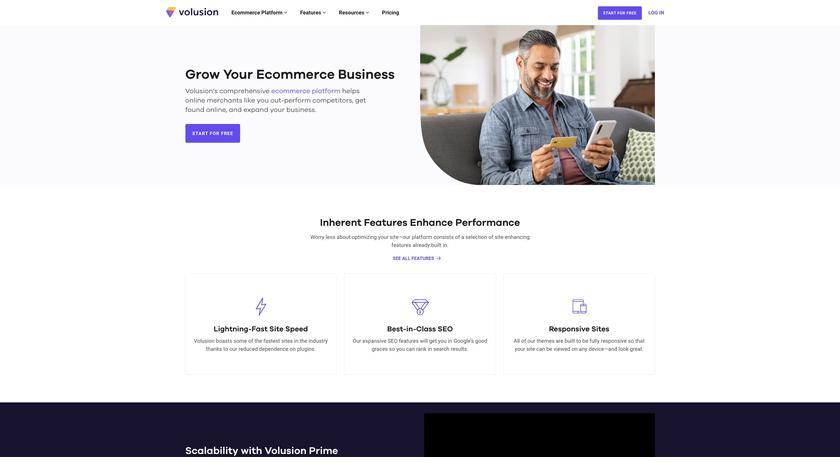 Task type: locate. For each thing, give the bounding box(es) containing it.
built right are
[[565, 338, 575, 345]]

1 horizontal spatial you
[[396, 346, 405, 353]]

1 vertical spatial you
[[438, 338, 447, 345]]

0 vertical spatial you
[[257, 97, 269, 104]]

0 horizontal spatial platform
[[312, 88, 341, 95]]

0 horizontal spatial be
[[547, 346, 552, 353]]

on left any
[[572, 346, 578, 353]]

of left 'site-'
[[489, 234, 494, 241]]

2 the from the left
[[300, 338, 307, 345]]

the down fast
[[255, 338, 262, 345]]

already
[[413, 242, 430, 249]]

that
[[635, 338, 645, 345]]

so left that
[[628, 338, 634, 345]]

in
[[294, 338, 298, 345], [448, 338, 452, 345], [428, 346, 432, 353]]

1 horizontal spatial platform
[[412, 234, 432, 241]]

resources link
[[333, 3, 376, 23]]

selection
[[466, 234, 487, 241]]

ecommerce business
[[256, 68, 395, 82]]

seo
[[438, 326, 453, 333], [388, 338, 398, 345]]

can
[[406, 346, 415, 353], [537, 346, 545, 353]]

like
[[244, 97, 255, 104]]

0 horizontal spatial to
[[223, 346, 228, 353]]

out-
[[271, 97, 284, 104]]

our
[[528, 338, 535, 345], [230, 346, 237, 353]]

0 horizontal spatial you
[[257, 97, 269, 104]]

can down themes
[[537, 346, 545, 353]]

see all features arrow_forward
[[393, 256, 442, 262]]

1 can from the left
[[406, 346, 415, 353]]

angle down image left pricing
[[366, 10, 369, 15]]

start for free link
[[598, 6, 642, 20]]

sites
[[592, 326, 610, 333]]

your inside all of our themes are built to be fully responsive so that your site can be viewed on any device—and look great.
[[515, 346, 525, 353]]

your down all
[[515, 346, 525, 353]]

online,
[[206, 107, 227, 113]]

on inside all of our themes are built to be fully responsive so that your site can be viewed on any device—and look great.
[[572, 346, 578, 353]]

your
[[270, 107, 285, 113], [378, 234, 389, 241], [515, 346, 525, 353]]

of right all
[[521, 338, 526, 345]]

best-
[[387, 326, 406, 333]]

0 horizontal spatial angle down image
[[284, 10, 287, 15]]

your down out-
[[270, 107, 285, 113]]

0 vertical spatial platform
[[312, 88, 341, 95]]

2 angle down image from the left
[[366, 10, 369, 15]]

reduced
[[239, 346, 258, 353]]

free
[[627, 11, 637, 15]]

1 horizontal spatial seo
[[438, 326, 453, 333]]

angle down image right platform
[[284, 10, 287, 15]]

2 vertical spatial you
[[396, 346, 405, 353]]

in inside volusion boasts some of the fastest sites in the industry thanks to our reduced dependence on plugins.
[[294, 338, 298, 345]]

in right sites
[[294, 338, 298, 345]]

0 horizontal spatial on
[[290, 346, 296, 353]]

to up any
[[577, 338, 581, 345]]

0 vertical spatial volusion
[[194, 338, 215, 345]]

1 vertical spatial platform
[[412, 234, 432, 241]]

1 horizontal spatial features
[[364, 218, 408, 228]]

built left 'in.'
[[431, 242, 442, 249]]

0 vertical spatial so
[[628, 338, 634, 345]]

0 vertical spatial seo
[[438, 326, 453, 333]]

so
[[628, 338, 634, 345], [389, 346, 395, 353]]

2 horizontal spatial your
[[515, 346, 525, 353]]

0 vertical spatial our
[[528, 338, 535, 345]]

of
[[455, 234, 460, 241], [489, 234, 494, 241], [248, 338, 253, 345], [521, 338, 526, 345]]

responsive design image
[[568, 295, 591, 319]]

get down helps
[[355, 97, 366, 104]]

seo inside the our expansive seo features will get you in google's good graces so you can rank in search results.
[[388, 338, 398, 345]]

log in link
[[649, 3, 664, 23]]

0 horizontal spatial seo
[[388, 338, 398, 345]]

1 horizontal spatial get
[[429, 338, 437, 345]]

in up search
[[448, 338, 452, 345]]

site-
[[495, 234, 505, 241]]

platform inside the worry less about optimizing your site—our platform consists of a selection of site-enhancing features already built in.
[[412, 234, 432, 241]]

the up plugins.
[[300, 338, 307, 345]]

platform up already
[[412, 234, 432, 241]]

1 horizontal spatial so
[[628, 338, 634, 345]]

0 horizontal spatial built
[[431, 242, 442, 249]]

built inside the worry less about optimizing your site—our platform consists of a selection of site-enhancing features already built in.
[[431, 242, 442, 249]]

site—our
[[390, 234, 411, 241]]

search
[[434, 346, 450, 353]]

the
[[255, 338, 262, 345], [300, 338, 307, 345]]

1 horizontal spatial our
[[528, 338, 535, 345]]

on down sites
[[290, 346, 296, 353]]

boasts
[[216, 338, 232, 345]]

1 horizontal spatial built
[[565, 338, 575, 345]]

comprehensive
[[219, 88, 270, 95]]

0 vertical spatial features
[[392, 242, 411, 249]]

0 horizontal spatial get
[[355, 97, 366, 104]]

1 angle down image from the left
[[284, 10, 287, 15]]

1 vertical spatial seo
[[388, 338, 398, 345]]

seo right class
[[438, 326, 453, 333]]

results.
[[451, 346, 468, 353]]

be
[[583, 338, 588, 345], [547, 346, 552, 353]]

1 on from the left
[[290, 346, 296, 353]]

inherent features enhance performance
[[320, 218, 520, 228]]

merchants
[[207, 97, 242, 104]]

get right will at the bottom of the page
[[429, 338, 437, 345]]

viewed
[[554, 346, 570, 353]]

in for speed
[[294, 338, 298, 345]]

features inside the worry less about optimizing your site—our platform consists of a selection of site-enhancing features already built in.
[[392, 242, 411, 249]]

you down the volusion's comprehensive ecommerce platform
[[257, 97, 269, 104]]

lightning-fast site speed
[[214, 326, 308, 333]]

features down "site—our"
[[392, 242, 411, 249]]

1 horizontal spatial to
[[577, 338, 581, 345]]

look
[[619, 346, 629, 353]]

free
[[221, 131, 233, 136]]

0 horizontal spatial your
[[270, 107, 285, 113]]

your
[[223, 68, 253, 82]]

0 horizontal spatial features
[[300, 9, 323, 16]]

volusion
[[194, 338, 215, 345], [265, 446, 307, 457]]

built inside all of our themes are built to be fully responsive so that your site can be viewed on any device—and look great.
[[565, 338, 575, 345]]

platform
[[261, 9, 283, 16]]

2 vertical spatial your
[[515, 346, 525, 353]]

0 vertical spatial get
[[355, 97, 366, 104]]

you up search
[[438, 338, 447, 345]]

lightning image
[[249, 295, 273, 319]]

our down some
[[230, 346, 237, 353]]

0 horizontal spatial our
[[230, 346, 237, 353]]

1 vertical spatial volusion
[[265, 446, 307, 457]]

0 vertical spatial to
[[577, 338, 581, 345]]

speed
[[285, 326, 308, 333]]

1 horizontal spatial the
[[300, 338, 307, 345]]

features down in-
[[399, 338, 419, 345]]

in right rank
[[428, 346, 432, 353]]

1 horizontal spatial be
[[583, 338, 588, 345]]

0 vertical spatial features
[[300, 9, 323, 16]]

with
[[241, 446, 262, 457]]

2 horizontal spatial in
[[448, 338, 452, 345]]

expansive
[[363, 338, 387, 345]]

2 on from the left
[[572, 346, 578, 353]]

1 vertical spatial built
[[565, 338, 575, 345]]

1 horizontal spatial on
[[572, 346, 578, 353]]

2 can from the left
[[537, 346, 545, 353]]

features inside features link
[[300, 9, 323, 16]]

1 horizontal spatial angle down image
[[366, 10, 369, 15]]

be down themes
[[547, 346, 552, 353]]

platform up competitors,
[[312, 88, 341, 95]]

1 vertical spatial so
[[389, 346, 395, 353]]

angle down image inside resources link
[[366, 10, 369, 15]]

features
[[392, 242, 411, 249], [399, 338, 419, 345]]

optimizing
[[352, 234, 377, 241]]

ecommerce platform link
[[225, 3, 294, 23]]

1 horizontal spatial your
[[378, 234, 389, 241]]

our inside volusion boasts some of the fastest sites in the industry thanks to our reduced dependence on plugins.
[[230, 346, 237, 353]]

class
[[416, 326, 436, 333]]

0 horizontal spatial can
[[406, 346, 415, 353]]

angle down image for ecommerce platform
[[284, 10, 287, 15]]

1 horizontal spatial in
[[428, 346, 432, 353]]

so right graces
[[389, 346, 395, 353]]

0 vertical spatial built
[[431, 242, 442, 249]]

2 horizontal spatial you
[[438, 338, 447, 345]]

0 horizontal spatial the
[[255, 338, 262, 345]]

you down best-
[[396, 346, 405, 353]]

so inside the our expansive seo features will get you in google's good graces so you can rank in search results.
[[389, 346, 395, 353]]

to down boasts
[[223, 346, 228, 353]]

online
[[185, 97, 205, 104]]

our up site
[[528, 338, 535, 345]]

0 vertical spatial be
[[583, 338, 588, 345]]

0 horizontal spatial in
[[294, 338, 298, 345]]

your left "site—our"
[[378, 234, 389, 241]]

1 horizontal spatial can
[[537, 346, 545, 353]]

on
[[290, 346, 296, 353], [572, 346, 578, 353]]

1 vertical spatial be
[[547, 346, 552, 353]]

ecommerce
[[271, 88, 310, 95]]

scalability
[[185, 446, 238, 457]]

enhancing
[[505, 234, 530, 241]]

1 vertical spatial to
[[223, 346, 228, 353]]

1 vertical spatial your
[[378, 234, 389, 241]]

1 vertical spatial get
[[429, 338, 437, 345]]

0 vertical spatial your
[[270, 107, 285, 113]]

arrow_forward
[[436, 256, 442, 262]]

angle down image inside ecommerce platform link
[[284, 10, 287, 15]]

a
[[461, 234, 464, 241]]

expand
[[244, 107, 268, 113]]

0 horizontal spatial volusion
[[194, 338, 215, 345]]

platform
[[312, 88, 341, 95], [412, 234, 432, 241]]

1 the from the left
[[255, 338, 262, 345]]

1 vertical spatial features
[[399, 338, 419, 345]]

seo down best-
[[388, 338, 398, 345]]

angle down image
[[284, 10, 287, 15], [366, 10, 369, 15]]

be up any
[[583, 338, 588, 345]]

to
[[577, 338, 581, 345], [223, 346, 228, 353]]

log in
[[649, 10, 664, 16]]

1 vertical spatial our
[[230, 346, 237, 353]]

of up reduced
[[248, 338, 253, 345]]

ecommerce
[[231, 9, 260, 16]]

0 horizontal spatial so
[[389, 346, 395, 353]]

ecommerce platform link
[[271, 88, 341, 95]]

can left rank
[[406, 346, 415, 353]]

thanks
[[206, 346, 222, 353]]



Task type: vqa. For each thing, say whether or not it's contained in the screenshot.
hero "image"
no



Task type: describe. For each thing, give the bounding box(es) containing it.
graces
[[372, 346, 388, 353]]

get inside 'helps online merchants like you out-perform competitors, get found online, and expand your business.'
[[355, 97, 366, 104]]

industry
[[309, 338, 328, 345]]

features inside the our expansive seo features will get you in google's good graces so you can rank in search results.
[[399, 338, 419, 345]]

business.
[[286, 107, 316, 113]]

features link
[[294, 3, 333, 23]]

1 vertical spatial features
[[364, 218, 408, 228]]

performance
[[456, 218, 520, 228]]

all of our themes are built to be fully responsive so that your site can be viewed on any device—and look great.
[[514, 338, 645, 353]]

your inside 'helps online merchants like you out-perform competitors, get found online, and expand your business.'
[[270, 107, 285, 113]]

can inside all of our themes are built to be fully responsive so that your site can be viewed on any device—and look great.
[[537, 346, 545, 353]]

fully
[[590, 338, 600, 345]]

any
[[579, 346, 588, 353]]

in.
[[443, 242, 449, 249]]

in for seo
[[448, 338, 452, 345]]

can inside the our expansive seo features will get you in google's good graces so you can rank in search results.
[[406, 346, 415, 353]]

responsive
[[601, 338, 627, 345]]

plugins.
[[297, 346, 316, 353]]

lightning-
[[214, 326, 252, 333]]

enhance
[[410, 218, 453, 228]]

video element
[[424, 414, 655, 458]]

start for free
[[192, 131, 233, 136]]

start
[[603, 11, 616, 15]]

of left a
[[455, 234, 460, 241]]

rank
[[416, 346, 427, 353]]

prime
[[309, 446, 338, 457]]

of inside all of our themes are built to be fully responsive so that your site can be viewed on any device—and look great.
[[521, 338, 526, 345]]

on inside volusion boasts some of the fastest sites in the industry thanks to our reduced dependence on plugins.
[[290, 346, 296, 353]]

grow
[[185, 68, 220, 82]]

start for free
[[603, 11, 637, 15]]

pricing
[[382, 9, 399, 16]]

about
[[337, 234, 351, 241]]

perform
[[284, 97, 311, 104]]

volusion's
[[185, 88, 218, 95]]

best-in-class seo
[[387, 326, 453, 333]]

pricing link
[[376, 3, 406, 23]]

good
[[475, 338, 487, 345]]

responsive sites
[[549, 326, 610, 333]]

worry
[[311, 234, 324, 241]]

volusion logo image
[[165, 6, 219, 18]]

helps
[[342, 88, 360, 95]]

inherent
[[320, 218, 362, 228]]

see
[[393, 256, 401, 261]]

get inside the our expansive seo features will get you in google's good graces so you can rank in search results.
[[429, 338, 437, 345]]

you inside 'helps online merchants like you out-perform competitors, get found online, and expand your business.'
[[257, 97, 269, 104]]

first place image
[[408, 295, 432, 319]]

in-
[[406, 326, 416, 333]]

our expansive seo features will get you in google's good graces so you can rank in search results.
[[353, 338, 487, 353]]

are
[[556, 338, 564, 345]]

site
[[527, 346, 535, 353]]

all
[[402, 256, 411, 261]]

business check image
[[420, 25, 655, 186]]

consists
[[434, 234, 454, 241]]

angle down image
[[323, 10, 326, 15]]

device—and
[[589, 346, 617, 353]]

our
[[353, 338, 361, 345]]

fastest
[[263, 338, 280, 345]]

grow your ecommerce business
[[185, 68, 395, 82]]

your inside the worry less about optimizing your site—our platform consists of a selection of site-enhancing features already built in.
[[378, 234, 389, 241]]

of inside volusion boasts some of the fastest sites in the industry thanks to our reduced dependence on plugins.
[[248, 338, 253, 345]]

to inside all of our themes are built to be fully responsive so that your site can be viewed on any device—and look great.
[[577, 338, 581, 345]]

log
[[649, 10, 658, 16]]

volusion's comprehensive ecommerce platform
[[185, 88, 341, 95]]

some
[[234, 338, 247, 345]]

will
[[420, 338, 428, 345]]

ecommerce platform
[[231, 9, 284, 16]]

start for free link
[[185, 124, 240, 143]]

google's
[[454, 338, 474, 345]]

features
[[412, 256, 434, 261]]

responsive
[[549, 326, 590, 333]]

worry less about optimizing your site—our platform consists of a selection of site-enhancing features already built in.
[[311, 234, 530, 249]]

our inside all of our themes are built to be fully responsive so that your site can be viewed on any device—and look great.
[[528, 338, 535, 345]]

start
[[192, 131, 208, 136]]

volusion inside volusion boasts some of the fastest sites in the industry thanks to our reduced dependence on plugins.
[[194, 338, 215, 345]]

dependence
[[259, 346, 288, 353]]

angle down image for resources
[[366, 10, 369, 15]]

helps online merchants like you out-perform competitors, get found online, and expand your business.
[[185, 88, 366, 113]]

sites
[[281, 338, 293, 345]]

volusion boasts some of the fastest sites in the industry thanks to our reduced dependence on plugins.
[[194, 338, 328, 353]]

themes
[[537, 338, 555, 345]]

scalability with volusion prime
[[185, 446, 338, 457]]

1 horizontal spatial volusion
[[265, 446, 307, 457]]

found
[[185, 107, 205, 113]]

so inside all of our themes are built to be fully responsive so that your site can be viewed on any device—and look great.
[[628, 338, 634, 345]]

for
[[210, 131, 220, 136]]

and
[[229, 107, 242, 113]]

fast
[[252, 326, 268, 333]]

to inside volusion boasts some of the fastest sites in the industry thanks to our reduced dependence on plugins.
[[223, 346, 228, 353]]

less
[[326, 234, 335, 241]]

competitors,
[[313, 97, 354, 104]]

for
[[618, 11, 626, 15]]

site
[[269, 326, 284, 333]]

in
[[659, 10, 664, 16]]



